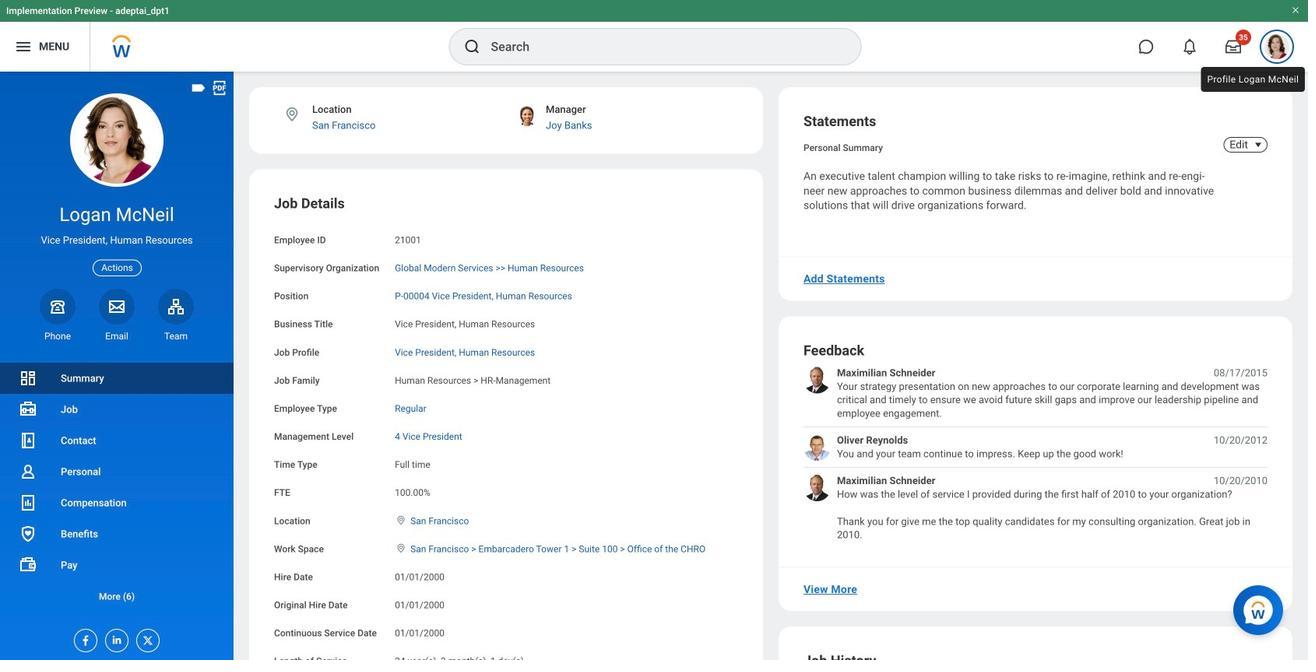 Task type: vqa. For each thing, say whether or not it's contained in the screenshot.
list
yes



Task type: locate. For each thing, give the bounding box(es) containing it.
contact image
[[19, 432, 37, 450]]

banner
[[0, 0, 1309, 72]]

view team image
[[167, 297, 185, 316]]

team logan mcneil element
[[158, 330, 194, 343]]

group
[[274, 194, 738, 661]]

close environment banner image
[[1292, 5, 1301, 15]]

profile logan mcneil image
[[1265, 34, 1290, 62]]

summary image
[[19, 369, 37, 388]]

employee's photo (maximilian schneider) image
[[804, 366, 831, 394], [804, 474, 831, 502]]

employee's photo (maximilian schneider) image down 'employee's photo (oliver reynolds)'
[[804, 474, 831, 502]]

Search Workday  search field
[[491, 30, 829, 64]]

pay image
[[19, 556, 37, 575]]

benefits image
[[19, 525, 37, 544]]

employee's photo (maximilian schneider) image up 'employee's photo (oliver reynolds)'
[[804, 366, 831, 394]]

2 employee's photo (maximilian schneider) image from the top
[[804, 474, 831, 502]]

phone logan mcneil element
[[40, 330, 76, 343]]

tooltip
[[1199, 64, 1309, 95]]

0 vertical spatial employee's photo (maximilian schneider) image
[[804, 366, 831, 394]]

linkedin image
[[106, 630, 123, 647]]

1 vertical spatial location image
[[395, 515, 408, 526]]

employee's photo (oliver reynolds) image
[[804, 434, 831, 461]]

facebook image
[[75, 630, 92, 647]]

view printable version (pdf) image
[[211, 79, 228, 97]]

1 horizontal spatial location image
[[395, 515, 408, 526]]

0 vertical spatial location image
[[284, 106, 301, 123]]

1 vertical spatial employee's photo (maximilian schneider) image
[[804, 474, 831, 502]]

list
[[0, 363, 234, 612], [804, 366, 1268, 542]]

location image
[[284, 106, 301, 123], [395, 515, 408, 526]]

job image
[[19, 400, 37, 419]]



Task type: describe. For each thing, give the bounding box(es) containing it.
personal image
[[19, 463, 37, 481]]

justify image
[[14, 37, 33, 56]]

notifications large image
[[1183, 39, 1198, 55]]

personal summary element
[[804, 139, 883, 153]]

0 horizontal spatial list
[[0, 363, 234, 612]]

phone image
[[47, 297, 69, 316]]

1 employee's photo (maximilian schneider) image from the top
[[804, 366, 831, 394]]

full time element
[[395, 457, 431, 471]]

mail image
[[108, 297, 126, 316]]

inbox large image
[[1226, 39, 1242, 55]]

tag image
[[190, 79, 207, 97]]

compensation image
[[19, 494, 37, 513]]

1 horizontal spatial list
[[804, 366, 1268, 542]]

email logan mcneil element
[[99, 330, 135, 343]]

x image
[[137, 630, 154, 647]]

search image
[[463, 37, 482, 56]]

0 horizontal spatial location image
[[284, 106, 301, 123]]

location image
[[395, 543, 408, 554]]

navigation pane region
[[0, 72, 234, 661]]



